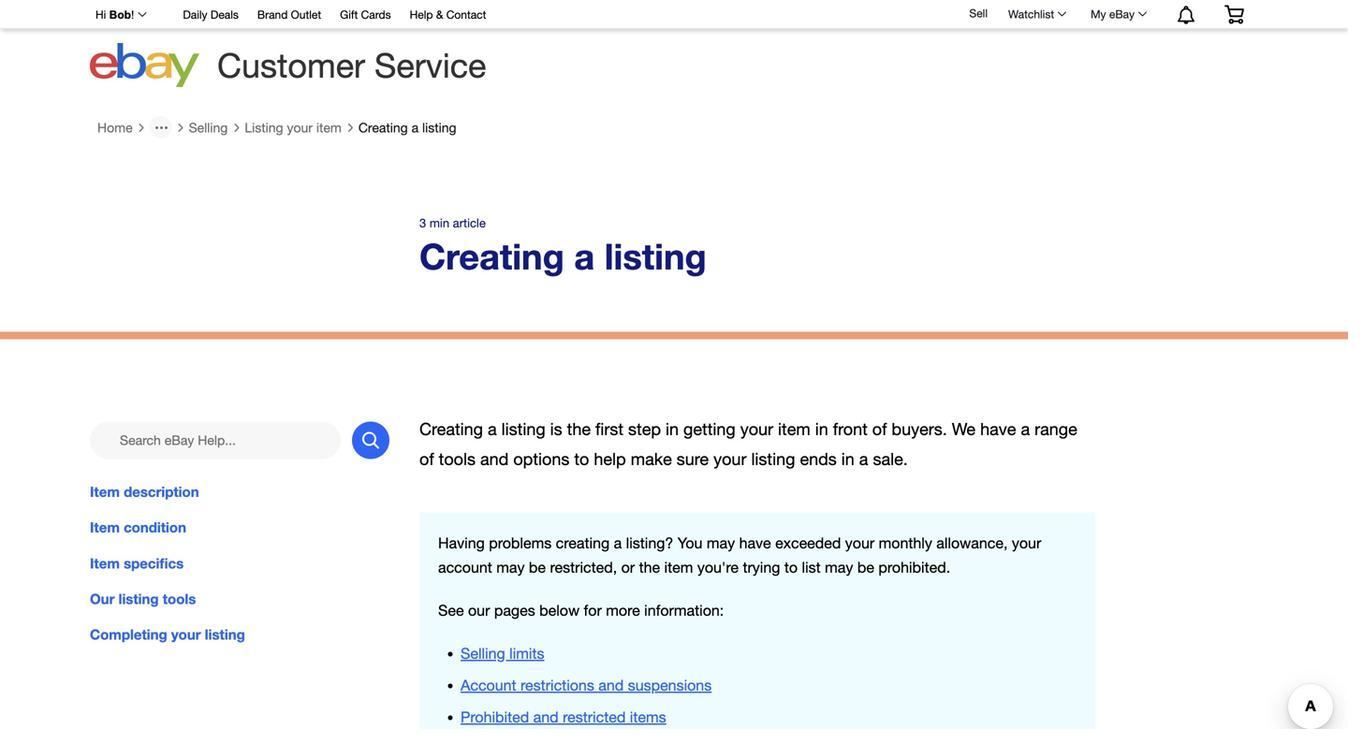 Task type: vqa. For each thing, say whether or not it's contained in the screenshot.
"Mini"
no



Task type: locate. For each thing, give the bounding box(es) containing it.
watchlist link
[[998, 3, 1075, 25]]

2 horizontal spatial item
[[778, 420, 811, 439]]

outlet
[[291, 8, 321, 21]]

item for item specifics
[[90, 555, 120, 572]]

listing your item
[[245, 120, 342, 135]]

specifics
[[124, 555, 184, 572]]

have
[[981, 420, 1017, 439], [739, 535, 771, 552]]

&
[[436, 8, 443, 21]]

be left prohibited.
[[858, 559, 875, 576]]

completing your listing link
[[90, 625, 390, 645]]

and inside 'creating a listing is the first step in getting your item in front of buyers. we have a range of tools and options to help make sure your listing ends in a sale.'
[[480, 450, 509, 469]]

and down restrictions
[[533, 709, 559, 726]]

listing?
[[626, 535, 674, 552]]

daily
[[183, 8, 208, 21]]

1 horizontal spatial and
[[533, 709, 559, 726]]

tools up 'completing your listing'
[[163, 591, 196, 608]]

1 horizontal spatial of
[[873, 420, 887, 439]]

1 vertical spatial tools
[[163, 591, 196, 608]]

you
[[678, 535, 703, 552]]

completing
[[90, 626, 167, 643]]

be down problems
[[529, 559, 546, 576]]

creating for creating a listing is the first step in getting your item in front of buyers. we have a range of tools and options to help make sure your listing ends in a sale.
[[420, 420, 483, 439]]

account restrictions and suspensions
[[461, 677, 712, 694]]

gift cards
[[340, 8, 391, 21]]

and
[[480, 450, 509, 469], [599, 677, 624, 694], [533, 709, 559, 726]]

0 horizontal spatial tools
[[163, 591, 196, 608]]

listing your item link
[[245, 120, 342, 136]]

1 horizontal spatial the
[[639, 559, 660, 576]]

!
[[131, 8, 134, 21]]

1 vertical spatial the
[[639, 559, 660, 576]]

contact
[[446, 8, 486, 21]]

2 vertical spatial item
[[665, 559, 693, 576]]

front
[[833, 420, 868, 439]]

0 vertical spatial tools
[[439, 450, 476, 469]]

have inside 'creating a listing is the first step in getting your item in front of buyers. we have a range of tools and options to help make sure your listing ends in a sale.'
[[981, 420, 1017, 439]]

account
[[461, 677, 517, 694]]

item up item condition at the left of the page
[[90, 484, 120, 501]]

listing inside completing your listing link
[[205, 626, 245, 643]]

your right getting
[[741, 420, 774, 439]]

creating a listing
[[359, 120, 457, 135]]

0 horizontal spatial may
[[497, 559, 525, 576]]

may
[[707, 535, 735, 552], [497, 559, 525, 576], [825, 559, 854, 576]]

and left options
[[480, 450, 509, 469]]

2 vertical spatial creating
[[420, 420, 483, 439]]

1 vertical spatial have
[[739, 535, 771, 552]]

1 horizontal spatial be
[[858, 559, 875, 576]]

home link
[[97, 120, 133, 136]]

item right listing
[[316, 120, 342, 135]]

the right or
[[639, 559, 660, 576]]

to left "help" on the bottom left of page
[[574, 450, 589, 469]]

allowance,
[[937, 535, 1008, 552]]

0 vertical spatial to
[[574, 450, 589, 469]]

selling
[[189, 120, 228, 135], [461, 645, 505, 663]]

our
[[468, 602, 490, 619]]

item up ends
[[778, 420, 811, 439]]

1 vertical spatial creating
[[420, 235, 565, 277]]

creating a listing link
[[359, 120, 457, 136]]

1 be from the left
[[529, 559, 546, 576]]

item up item specifics
[[90, 520, 120, 536]]

1 vertical spatial and
[[599, 677, 624, 694]]

0 vertical spatial have
[[981, 420, 1017, 439]]

gift
[[340, 8, 358, 21]]

1 horizontal spatial item
[[665, 559, 693, 576]]

1 horizontal spatial may
[[707, 535, 735, 552]]

item inside 'creating a listing is the first step in getting your item in front of buyers. we have a range of tools and options to help make sure your listing ends in a sale.'
[[778, 420, 811, 439]]

pages
[[494, 602, 535, 619]]

of
[[873, 420, 887, 439], [420, 450, 434, 469]]

buyers.
[[892, 420, 948, 439]]

1 vertical spatial item
[[778, 420, 811, 439]]

in right ends
[[842, 450, 855, 469]]

2 horizontal spatial may
[[825, 559, 854, 576]]

your down getting
[[714, 450, 747, 469]]

trying
[[743, 559, 781, 576]]

account restrictions and suspensions link
[[461, 677, 712, 694]]

your down our listing tools
[[171, 626, 201, 643]]

0 horizontal spatial be
[[529, 559, 546, 576]]

cards
[[361, 8, 391, 21]]

service
[[375, 45, 486, 85]]

selling up account
[[461, 645, 505, 663]]

tools
[[439, 450, 476, 469], [163, 591, 196, 608]]

0 vertical spatial creating
[[359, 120, 408, 135]]

1 horizontal spatial selling
[[461, 645, 505, 663]]

restrictions
[[521, 677, 595, 694]]

help & contact link
[[410, 5, 486, 26]]

1 horizontal spatial have
[[981, 420, 1017, 439]]

may down problems
[[497, 559, 525, 576]]

0 horizontal spatial and
[[480, 450, 509, 469]]

sale.
[[873, 450, 908, 469]]

you're
[[698, 559, 739, 576]]

2 horizontal spatial in
[[842, 450, 855, 469]]

hi bob !
[[96, 8, 134, 21]]

see
[[438, 602, 464, 619]]

listing inside our listing tools link
[[119, 591, 159, 608]]

1 horizontal spatial to
[[785, 559, 798, 576]]

creating inside 'creating a listing is the first step in getting your item in front of buyers. we have a range of tools and options to help make sure your listing ends in a sale.'
[[420, 420, 483, 439]]

3 item from the top
[[90, 555, 120, 572]]

0 vertical spatial item
[[90, 484, 120, 501]]

be
[[529, 559, 546, 576], [858, 559, 875, 576]]

help
[[594, 450, 626, 469]]

may right list
[[825, 559, 854, 576]]

item specifics
[[90, 555, 184, 572]]

customer service banner
[[85, 0, 1259, 94]]

2 item from the top
[[90, 520, 120, 536]]

item inside having problems creating a listing? you may have exceeded your monthly allowance, your account may be restricted, or the item you're trying to list may be prohibited.
[[665, 559, 693, 576]]

brand
[[257, 8, 288, 21]]

the right is at the left bottom of the page
[[567, 420, 591, 439]]

selling for 'selling' link
[[189, 120, 228, 135]]

listing
[[245, 120, 283, 135]]

listing inside creating a listing link
[[422, 120, 457, 135]]

selling link
[[189, 120, 228, 136]]

item down you
[[665, 559, 693, 576]]

below
[[540, 602, 580, 619]]

0 horizontal spatial to
[[574, 450, 589, 469]]

brand outlet
[[257, 8, 321, 21]]

daily deals link
[[183, 5, 239, 26]]

0 vertical spatial item
[[316, 120, 342, 135]]

listing inside 3 min article creating a listing
[[605, 235, 707, 277]]

min
[[430, 216, 450, 230]]

0 vertical spatial the
[[567, 420, 591, 439]]

item up our
[[90, 555, 120, 572]]

selling for selling limits
[[461, 645, 505, 663]]

help
[[410, 8, 433, 21]]

in left front
[[815, 420, 829, 439]]

and up 'restricted'
[[599, 677, 624, 694]]

may up you're
[[707, 535, 735, 552]]

0 vertical spatial and
[[480, 450, 509, 469]]

to left list
[[785, 559, 798, 576]]

0 vertical spatial selling
[[189, 120, 228, 135]]

1 item from the top
[[90, 484, 120, 501]]

your right listing
[[287, 120, 313, 135]]

0 horizontal spatial selling
[[189, 120, 228, 135]]

in
[[666, 420, 679, 439], [815, 420, 829, 439], [842, 450, 855, 469]]

tools up having
[[439, 450, 476, 469]]

having problems creating a listing? you may have exceeded your monthly allowance, your account may be restricted, or the item you're trying to list may be prohibited.
[[438, 535, 1042, 576]]

1 vertical spatial item
[[90, 520, 120, 536]]

selling left listing
[[189, 120, 228, 135]]

0 horizontal spatial the
[[567, 420, 591, 439]]

is
[[550, 420, 563, 439]]

have up trying
[[739, 535, 771, 552]]

to
[[574, 450, 589, 469], [785, 559, 798, 576]]

listing
[[422, 120, 457, 135], [605, 235, 707, 277], [502, 420, 546, 439], [752, 450, 796, 469], [119, 591, 159, 608], [205, 626, 245, 643]]

0 horizontal spatial have
[[739, 535, 771, 552]]

a
[[412, 120, 419, 135], [574, 235, 595, 277], [488, 420, 497, 439], [1021, 420, 1030, 439], [860, 450, 869, 469], [614, 535, 622, 552]]

creating
[[359, 120, 408, 135], [420, 235, 565, 277], [420, 420, 483, 439]]

the inside 'creating a listing is the first step in getting your item in front of buyers. we have a range of tools and options to help make sure your listing ends in a sale.'
[[567, 420, 591, 439]]

1 horizontal spatial tools
[[439, 450, 476, 469]]

2 vertical spatial item
[[90, 555, 120, 572]]

1 vertical spatial selling
[[461, 645, 505, 663]]

have right we
[[981, 420, 1017, 439]]

1 vertical spatial of
[[420, 450, 434, 469]]

in right step
[[666, 420, 679, 439]]

1 vertical spatial to
[[785, 559, 798, 576]]

to inside having problems creating a listing? you may have exceeded your monthly allowance, your account may be restricted, or the item you're trying to list may be prohibited.
[[785, 559, 798, 576]]



Task type: describe. For each thing, give the bounding box(es) containing it.
brand outlet link
[[257, 5, 321, 26]]

prohibited and restricted items
[[461, 709, 666, 726]]

getting
[[684, 420, 736, 439]]

sell link
[[961, 7, 996, 20]]

options
[[514, 450, 570, 469]]

completing your listing
[[90, 626, 245, 643]]

description
[[124, 484, 199, 501]]

2 vertical spatial and
[[533, 709, 559, 726]]

customer service
[[217, 45, 486, 85]]

3
[[420, 216, 426, 230]]

gift cards link
[[340, 5, 391, 26]]

problems
[[489, 535, 552, 552]]

deals
[[211, 8, 239, 21]]

creating a listing is the first step in getting your item in front of buyers. we have a range of tools and options to help make sure your listing ends in a sale.
[[420, 420, 1078, 469]]

have inside having problems creating a listing? you may have exceeded your monthly allowance, your account may be restricted, or the item you're trying to list may be prohibited.
[[739, 535, 771, 552]]

more
[[606, 602, 640, 619]]

0 horizontal spatial in
[[666, 420, 679, 439]]

home
[[97, 120, 133, 135]]

condition
[[124, 520, 186, 536]]

0 horizontal spatial of
[[420, 450, 434, 469]]

daily deals
[[183, 8, 239, 21]]

0 vertical spatial of
[[873, 420, 887, 439]]

list
[[802, 559, 821, 576]]

your left monthly
[[845, 535, 875, 552]]

to inside 'creating a listing is the first step in getting your item in front of buyers. we have a range of tools and options to help make sure your listing ends in a sale.'
[[574, 450, 589, 469]]

2 horizontal spatial and
[[599, 677, 624, 694]]

tools inside 'creating a listing is the first step in getting your item in front of buyers. we have a range of tools and options to help make sure your listing ends in a sale.'
[[439, 450, 476, 469]]

restricted
[[563, 709, 626, 726]]

range
[[1035, 420, 1078, 439]]

items
[[630, 709, 666, 726]]

1 horizontal spatial in
[[815, 420, 829, 439]]

item description
[[90, 484, 199, 501]]

account navigation
[[85, 0, 1259, 29]]

our
[[90, 591, 115, 608]]

sure
[[677, 450, 709, 469]]

0 horizontal spatial item
[[316, 120, 342, 135]]

my ebay
[[1091, 7, 1135, 21]]

creating
[[556, 535, 610, 552]]

item condition link
[[90, 518, 390, 538]]

creating inside 3 min article creating a listing
[[420, 235, 565, 277]]

the inside having problems creating a listing? you may have exceeded your monthly allowance, your account may be restricted, or the item you're trying to list may be prohibited.
[[639, 559, 660, 576]]

prohibited
[[461, 709, 529, 726]]

customer
[[217, 45, 365, 85]]

limits
[[510, 645, 545, 663]]

watchlist
[[1009, 7, 1055, 21]]

item specifics link
[[90, 553, 390, 574]]

for
[[584, 602, 602, 619]]

ends
[[800, 450, 837, 469]]

a inside having problems creating a listing? you may have exceeded your monthly allowance, your account may be restricted, or the item you're trying to list may be prohibited.
[[614, 535, 622, 552]]

restricted,
[[550, 559, 617, 576]]

my ebay link
[[1081, 3, 1156, 25]]

my
[[1091, 7, 1107, 21]]

creating a listing main content
[[0, 109, 1349, 730]]

item for item description
[[90, 484, 120, 501]]

prohibited.
[[879, 559, 951, 576]]

exceeded
[[776, 535, 841, 552]]

selling limits link
[[461, 645, 545, 663]]

see our pages below for more information:
[[438, 602, 724, 619]]

a inside 3 min article creating a listing
[[574, 235, 595, 277]]

ebay
[[1110, 7, 1135, 21]]

first
[[596, 420, 624, 439]]

your right allowance,
[[1012, 535, 1042, 552]]

our listing tools
[[90, 591, 196, 608]]

2 be from the left
[[858, 559, 875, 576]]

item for item condition
[[90, 520, 120, 536]]

your shopping cart image
[[1224, 5, 1246, 24]]

bob
[[109, 8, 131, 21]]

3 min article creating a listing
[[420, 216, 707, 277]]

suspensions
[[628, 677, 712, 694]]

selling limits
[[461, 645, 545, 663]]

article
[[453, 216, 486, 230]]

we
[[952, 420, 976, 439]]

information:
[[644, 602, 724, 619]]

Search eBay Help... text field
[[90, 422, 341, 460]]

item description link
[[90, 482, 390, 503]]

step
[[628, 420, 661, 439]]

having
[[438, 535, 485, 552]]

hi
[[96, 8, 106, 21]]

our listing tools link
[[90, 589, 390, 610]]

prohibited and restricted items link
[[461, 709, 666, 726]]

make
[[631, 450, 672, 469]]

creating for creating a listing
[[359, 120, 408, 135]]

account
[[438, 559, 492, 576]]

help & contact
[[410, 8, 486, 21]]

sell
[[970, 7, 988, 20]]

monthly
[[879, 535, 933, 552]]

item condition
[[90, 520, 186, 536]]



